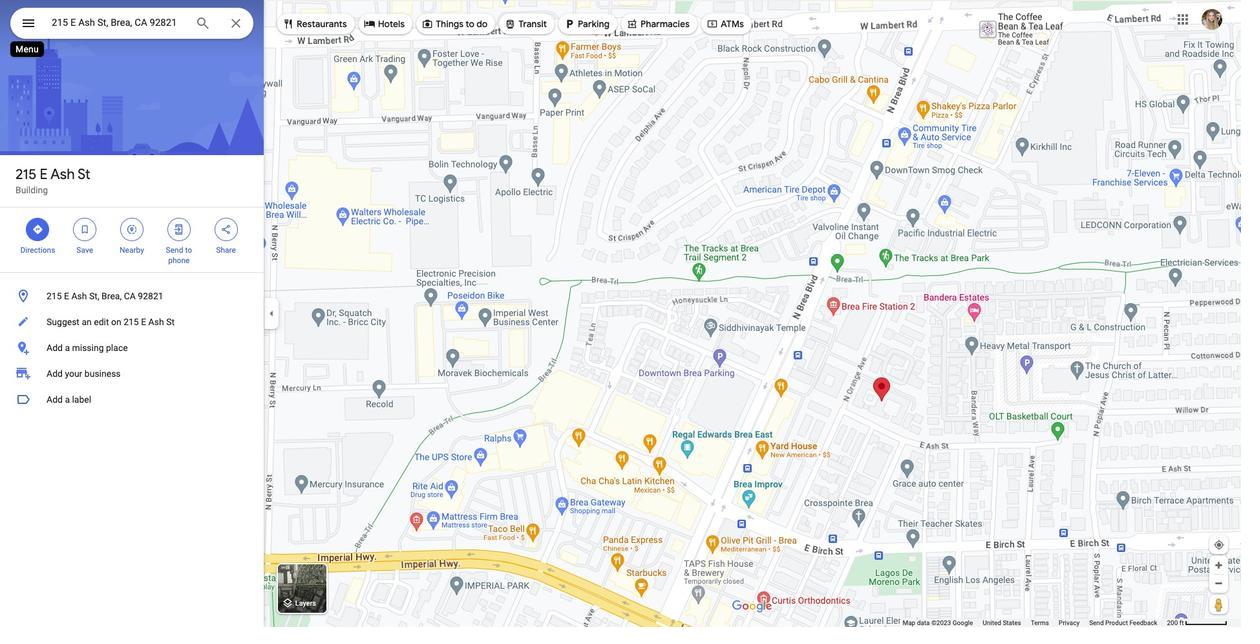 Task type: describe. For each thing, give the bounding box(es) containing it.
zoom in image
[[1214, 561, 1224, 570]]

collapse side panel image
[[264, 306, 279, 321]]

suggest
[[47, 317, 79, 327]]

brea,
[[102, 291, 122, 301]]

terms
[[1031, 619, 1049, 626]]

product
[[1105, 619, 1128, 626]]

on
[[111, 317, 121, 327]]

building
[[16, 185, 48, 195]]

layers
[[295, 600, 316, 608]]

suggest an edit on 215 e ash st button
[[0, 309, 264, 335]]

92821
[[138, 291, 163, 301]]

 atms
[[707, 17, 744, 31]]

an
[[82, 317, 92, 327]]

add a label button
[[0, 387, 264, 412]]

©2023
[[932, 619, 951, 626]]

add for add a label
[[47, 394, 63, 405]]

privacy
[[1059, 619, 1080, 626]]

footer inside google maps element
[[903, 619, 1167, 627]]

google
[[953, 619, 973, 626]]


[[126, 222, 138, 237]]

200
[[1167, 619, 1178, 626]]


[[504, 17, 516, 31]]

add a label
[[47, 394, 91, 405]]

215 for st
[[16, 166, 36, 184]]

 things to do
[[422, 17, 488, 31]]

things
[[436, 18, 464, 30]]

restaurants
[[297, 18, 347, 30]]

to inside  things to do
[[466, 18, 475, 30]]

 pharmacies
[[626, 17, 690, 31]]

send product feedback
[[1089, 619, 1158, 626]]

send product feedback button
[[1089, 619, 1158, 627]]

business
[[85, 368, 121, 379]]

terms button
[[1031, 619, 1049, 627]]

google account: michelle dermenjian  
(michelle.dermenjian@adept.ai) image
[[1202, 9, 1223, 29]]

place
[[106, 343, 128, 353]]

united
[[983, 619, 1001, 626]]

ash for st
[[50, 166, 75, 184]]

feedback
[[1130, 619, 1158, 626]]

map data ©2023 google
[[903, 619, 973, 626]]

 button
[[10, 8, 47, 41]]

your
[[65, 368, 82, 379]]

to inside send to phone
[[185, 246, 192, 255]]

missing
[[72, 343, 104, 353]]

e inside suggest an edit on 215 e ash st button
[[141, 317, 146, 327]]

directions
[[20, 246, 55, 255]]


[[79, 222, 91, 237]]

215 e ash st main content
[[0, 0, 264, 627]]


[[283, 17, 294, 31]]

data
[[917, 619, 930, 626]]

add your business
[[47, 368, 121, 379]]

215 for st,
[[47, 291, 62, 301]]

send for send to phone
[[166, 246, 183, 255]]

215 E Ash St, Brea, CA 92821 field
[[10, 8, 253, 39]]

ca
[[124, 291, 136, 301]]



Task type: vqa. For each thing, say whether or not it's contained in the screenshot.

yes



Task type: locate. For each thing, give the bounding box(es) containing it.
united states
[[983, 619, 1021, 626]]

e down 92821
[[141, 317, 146, 327]]

200 ft button
[[1167, 619, 1228, 626]]

add for add your business
[[47, 368, 63, 379]]

show street view coverage image
[[1210, 595, 1228, 614]]

e inside 215 e ash st, brea, ca 92821 button
[[64, 291, 69, 301]]

add a missing place button
[[0, 335, 264, 361]]

 hotels
[[364, 17, 405, 31]]

0 horizontal spatial e
[[40, 166, 48, 184]]


[[220, 222, 232, 237]]

215
[[16, 166, 36, 184], [47, 291, 62, 301], [124, 317, 139, 327]]

215 e ash st, brea, ca 92821 button
[[0, 283, 264, 309]]

1 horizontal spatial st
[[166, 317, 175, 327]]

0 horizontal spatial 215
[[16, 166, 36, 184]]

send up the phone
[[166, 246, 183, 255]]

1 a from the top
[[65, 343, 70, 353]]

1 horizontal spatial e
[[64, 291, 69, 301]]

transit
[[519, 18, 547, 30]]

2 vertical spatial ash
[[148, 317, 164, 327]]

states
[[1003, 619, 1021, 626]]

ash inside "215 e ash st building"
[[50, 166, 75, 184]]

parking
[[578, 18, 610, 30]]

share
[[216, 246, 236, 255]]

0 vertical spatial ash
[[50, 166, 75, 184]]


[[364, 17, 375, 31]]

show your location image
[[1213, 539, 1225, 551]]

1 vertical spatial ash
[[71, 291, 87, 301]]

215 inside suggest an edit on 215 e ash st button
[[124, 317, 139, 327]]

add for add a missing place
[[47, 343, 63, 353]]

e for st,
[[64, 291, 69, 301]]

0 vertical spatial 215
[[16, 166, 36, 184]]

 restaurants
[[283, 17, 347, 31]]

send left product
[[1089, 619, 1104, 626]]

215 inside "215 e ash st building"
[[16, 166, 36, 184]]

atms
[[721, 18, 744, 30]]

send
[[166, 246, 183, 255], [1089, 619, 1104, 626]]

none field inside 215 e ash st, brea, ca 92821 field
[[52, 15, 185, 30]]

save
[[77, 246, 93, 255]]

2 horizontal spatial 215
[[124, 317, 139, 327]]

pharmacies
[[641, 18, 690, 30]]

1 vertical spatial 215
[[47, 291, 62, 301]]

1 vertical spatial add
[[47, 368, 63, 379]]

 search field
[[10, 8, 253, 41]]

215 right on
[[124, 317, 139, 327]]

zoom out image
[[1214, 579, 1224, 588]]

add
[[47, 343, 63, 353], [47, 368, 63, 379], [47, 394, 63, 405]]


[[626, 17, 638, 31]]

ft
[[1180, 619, 1184, 626]]

privacy button
[[1059, 619, 1080, 627]]

0 vertical spatial e
[[40, 166, 48, 184]]

st inside "215 e ash st building"
[[78, 166, 90, 184]]

to
[[466, 18, 475, 30], [185, 246, 192, 255]]

2 vertical spatial 215
[[124, 317, 139, 327]]

 parking
[[564, 17, 610, 31]]

ash for st,
[[71, 291, 87, 301]]

label
[[72, 394, 91, 405]]

 transit
[[504, 17, 547, 31]]

st
[[78, 166, 90, 184], [166, 317, 175, 327]]

add left label
[[47, 394, 63, 405]]

e up suggest
[[64, 291, 69, 301]]


[[173, 222, 185, 237]]

st down 215 e ash st, brea, ca 92821 button
[[166, 317, 175, 327]]

2 horizontal spatial e
[[141, 317, 146, 327]]

a inside add a missing place button
[[65, 343, 70, 353]]

1 vertical spatial to
[[185, 246, 192, 255]]

e up building
[[40, 166, 48, 184]]

1 vertical spatial a
[[65, 394, 70, 405]]

st,
[[89, 291, 99, 301]]

a left label
[[65, 394, 70, 405]]

215 e ash st, brea, ca 92821
[[47, 291, 163, 301]]

e inside "215 e ash st building"
[[40, 166, 48, 184]]


[[564, 17, 575, 31]]

2 a from the top
[[65, 394, 70, 405]]

1 vertical spatial send
[[1089, 619, 1104, 626]]

map
[[903, 619, 916, 626]]

3 add from the top
[[47, 394, 63, 405]]

google maps element
[[0, 0, 1241, 627]]

a inside add a label button
[[65, 394, 70, 405]]

1 horizontal spatial 215
[[47, 291, 62, 301]]

1 horizontal spatial to
[[466, 18, 475, 30]]

1 vertical spatial e
[[64, 291, 69, 301]]

a for label
[[65, 394, 70, 405]]


[[707, 17, 718, 31]]

e
[[40, 166, 48, 184], [64, 291, 69, 301], [141, 317, 146, 327]]

add a missing place
[[47, 343, 128, 353]]

None field
[[52, 15, 185, 30]]

215 up suggest
[[47, 291, 62, 301]]

add down suggest
[[47, 343, 63, 353]]

215 inside 215 e ash st, brea, ca 92821 button
[[47, 291, 62, 301]]

add your business link
[[0, 361, 264, 387]]

e for st
[[40, 166, 48, 184]]

a
[[65, 343, 70, 353], [65, 394, 70, 405]]


[[422, 17, 433, 31]]

ash
[[50, 166, 75, 184], [71, 291, 87, 301], [148, 317, 164, 327]]

1 horizontal spatial send
[[1089, 619, 1104, 626]]

2 add from the top
[[47, 368, 63, 379]]

0 vertical spatial add
[[47, 343, 63, 353]]

send inside send to phone
[[166, 246, 183, 255]]

215 e ash st building
[[16, 166, 90, 195]]

nearby
[[120, 246, 144, 255]]

suggest an edit on 215 e ash st
[[47, 317, 175, 327]]


[[21, 14, 36, 32]]

st up 
[[78, 166, 90, 184]]

a for missing
[[65, 343, 70, 353]]

215 up building
[[16, 166, 36, 184]]

add left your
[[47, 368, 63, 379]]

ash inside suggest an edit on 215 e ash st button
[[148, 317, 164, 327]]

send inside button
[[1089, 619, 1104, 626]]

hotels
[[378, 18, 405, 30]]

send to phone
[[166, 246, 192, 265]]

a left missing
[[65, 343, 70, 353]]

send for send product feedback
[[1089, 619, 1104, 626]]

united states button
[[983, 619, 1021, 627]]

0 vertical spatial send
[[166, 246, 183, 255]]

footer
[[903, 619, 1167, 627]]

footer containing map data ©2023 google
[[903, 619, 1167, 627]]


[[32, 222, 44, 237]]

0 vertical spatial to
[[466, 18, 475, 30]]

2 vertical spatial add
[[47, 394, 63, 405]]

0 horizontal spatial send
[[166, 246, 183, 255]]

0 vertical spatial a
[[65, 343, 70, 353]]

phone
[[168, 256, 190, 265]]

to up the phone
[[185, 246, 192, 255]]

st inside button
[[166, 317, 175, 327]]

200 ft
[[1167, 619, 1184, 626]]

0 horizontal spatial st
[[78, 166, 90, 184]]

0 horizontal spatial to
[[185, 246, 192, 255]]

to left do
[[466, 18, 475, 30]]

0 vertical spatial st
[[78, 166, 90, 184]]

1 vertical spatial st
[[166, 317, 175, 327]]

do
[[477, 18, 488, 30]]

2 vertical spatial e
[[141, 317, 146, 327]]

1 add from the top
[[47, 343, 63, 353]]

ash inside 215 e ash st, brea, ca 92821 button
[[71, 291, 87, 301]]

edit
[[94, 317, 109, 327]]

actions for 215 e ash st region
[[0, 208, 264, 272]]



